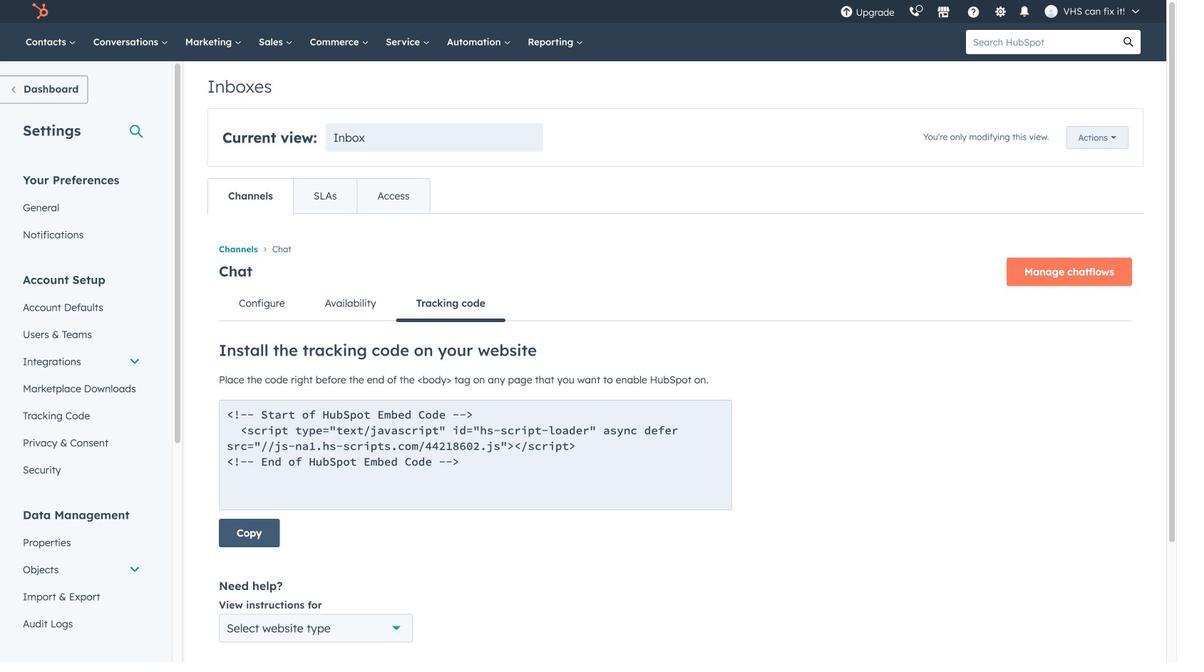 Task type: vqa. For each thing, say whether or not it's contained in the screenshot.
first Press to sort. element from right
no



Task type: locate. For each thing, give the bounding box(es) containing it.
account setup element
[[14, 272, 149, 484]]

1 vertical spatial navigation
[[219, 286, 1132, 322]]

Search HubSpot search field
[[966, 30, 1116, 54]]

navigation
[[219, 240, 1132, 258], [219, 286, 1132, 322]]

0 vertical spatial navigation
[[219, 240, 1132, 258]]

menu
[[833, 0, 1149, 23]]

banner
[[219, 253, 1132, 286]]

tab list
[[207, 178, 430, 214]]

tab panel
[[207, 213, 1144, 662]]

marketplaces image
[[937, 6, 950, 19]]

1 navigation from the top
[[219, 240, 1132, 258]]

2 navigation from the top
[[219, 286, 1132, 322]]



Task type: describe. For each thing, give the bounding box(es) containing it.
terry turtle image
[[1045, 5, 1058, 18]]

data management element
[[14, 507, 149, 638]]

your preferences element
[[14, 172, 149, 248]]



